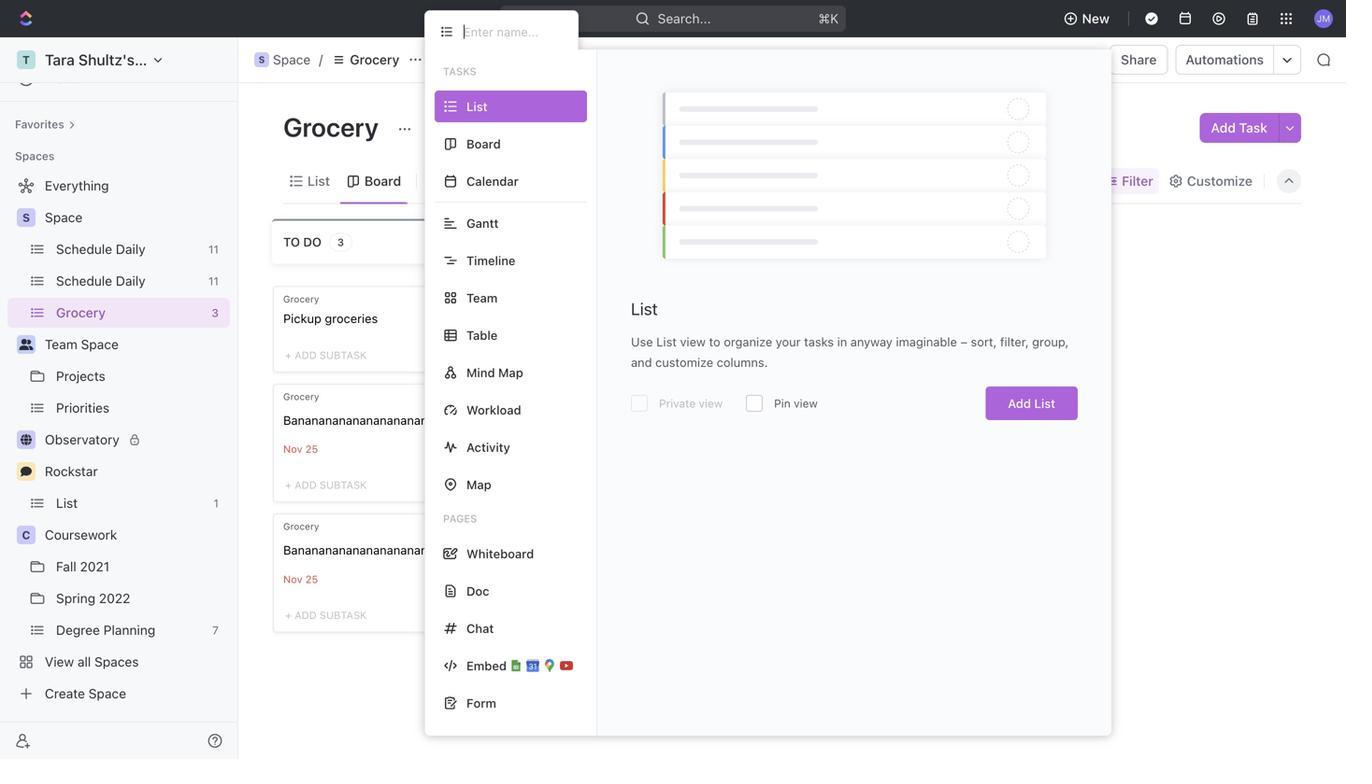 Task type: locate. For each thing, give the bounding box(es) containing it.
search button
[[1023, 168, 1096, 194]]

pin
[[774, 397, 791, 410]]

1 subtask from the top
[[320, 350, 367, 362]]

3 subtask from the top
[[320, 610, 367, 622]]

chat
[[466, 622, 494, 636]]

⌘k
[[818, 11, 839, 26]]

1 + from the top
[[285, 350, 292, 362]]

customize button
[[1163, 168, 1258, 194]]

Enter name... field
[[462, 24, 563, 40]]

comment image
[[21, 466, 32, 478]]

+ add subtask
[[285, 350, 367, 362], [285, 480, 367, 492], [285, 610, 367, 622]]

board right list "link"
[[365, 173, 401, 189]]

team inside team space link
[[45, 337, 77, 352]]

anyway
[[851, 335, 893, 349]]

space
[[273, 52, 311, 67], [45, 210, 83, 225], [81, 337, 119, 352]]

task
[[1239, 120, 1268, 136]]

favorites button
[[7, 113, 83, 136]]

tree containing space
[[7, 171, 230, 710]]

1 horizontal spatial map
[[498, 366, 523, 380]]

3 + add subtask from the top
[[285, 610, 367, 622]]

0 horizontal spatial space, , element
[[17, 208, 36, 227]]

board up calendar
[[466, 137, 501, 151]]

view right pin
[[794, 397, 818, 410]]

0 horizontal spatial s
[[22, 211, 30, 224]]

map down activity
[[466, 478, 491, 492]]

0 vertical spatial space, , element
[[254, 52, 269, 67]]

+
[[285, 350, 292, 362], [285, 480, 292, 492], [285, 610, 292, 622]]

1 vertical spatial board
[[365, 173, 401, 189]]

new
[[1082, 11, 1110, 26]]

table
[[466, 329, 498, 343]]

in
[[837, 335, 847, 349]]

view up customize
[[680, 335, 706, 349]]

2 banananananananananana from the top
[[283, 544, 434, 558]]

view
[[680, 335, 706, 349], [699, 397, 723, 410], [794, 397, 818, 410]]

0 vertical spatial space
[[273, 52, 311, 67]]

team
[[466, 291, 498, 305], [45, 337, 77, 352]]

tree
[[7, 171, 230, 710]]

1 vertical spatial + add subtask
[[285, 480, 367, 492]]

s inside tree
[[22, 211, 30, 224]]

1 + add subtask from the top
[[285, 350, 367, 362]]

private view
[[659, 397, 723, 410]]

embed
[[466, 659, 507, 674]]

add inside add task button
[[1211, 120, 1236, 136]]

0 vertical spatial board
[[466, 137, 501, 151]]

s down spaces
[[22, 211, 30, 224]]

imaginable
[[896, 335, 957, 349]]

0 vertical spatial team
[[466, 291, 498, 305]]

1 horizontal spatial s
[[259, 54, 265, 65]]

space right user group image
[[81, 337, 119, 352]]

grocery link
[[326, 49, 404, 71]]

space, , element down spaces
[[17, 208, 36, 227]]

use
[[631, 335, 653, 349]]

pickup
[[283, 312, 321, 326]]

activity
[[466, 441, 510, 455]]

0 horizontal spatial board
[[365, 173, 401, 189]]

coursework, , element
[[17, 526, 36, 545]]

2 + add subtask from the top
[[285, 480, 367, 492]]

2 vertical spatial +
[[285, 610, 292, 622]]

space left /
[[273, 52, 311, 67]]

view for pin
[[794, 397, 818, 410]]

to left organize
[[709, 335, 720, 349]]

space for team
[[81, 337, 119, 352]]

2 vertical spatial + add subtask
[[285, 610, 367, 622]]

board
[[466, 137, 501, 151], [365, 173, 401, 189]]

space down spaces
[[45, 210, 83, 225]]

view right private
[[699, 397, 723, 410]]

grocery
[[350, 52, 399, 67], [283, 112, 384, 143], [283, 294, 319, 305], [283, 392, 319, 403], [283, 522, 319, 533]]

list
[[308, 173, 330, 189], [631, 299, 658, 319], [656, 335, 677, 349], [1034, 397, 1055, 411]]

team for team space
[[45, 337, 77, 352]]

space inside 'link'
[[45, 210, 83, 225]]

team right user group image
[[45, 337, 77, 352]]

1 vertical spatial +
[[285, 480, 292, 492]]

map right the mind
[[498, 366, 523, 380]]

complete
[[538, 235, 604, 249]]

0 vertical spatial map
[[498, 366, 523, 380]]

map
[[498, 366, 523, 380], [466, 478, 491, 492]]

tree inside sidebar navigation
[[7, 171, 230, 710]]

0 vertical spatial subtask
[[320, 350, 367, 362]]

add list
[[1008, 397, 1055, 411]]

s left /
[[259, 54, 265, 65]]

1 vertical spatial team
[[45, 337, 77, 352]]

form
[[466, 697, 496, 711]]

0 horizontal spatial to
[[283, 235, 300, 249]]

list link
[[304, 168, 330, 194]]

space, , element
[[254, 52, 269, 67], [17, 208, 36, 227]]

to
[[283, 235, 300, 249], [709, 335, 720, 349]]

list up do
[[308, 173, 330, 189]]

subtask
[[320, 350, 367, 362], [320, 480, 367, 492], [320, 610, 367, 622]]

list inside 'use list view to organize your tasks in anyway imaginable – sort, filter, group, and customize columns.'
[[656, 335, 677, 349]]

calendar
[[466, 174, 519, 188]]

whiteboard
[[466, 547, 534, 561]]

0 vertical spatial +
[[285, 350, 292, 362]]

grocery pickup groceries
[[283, 294, 378, 326]]

1 vertical spatial subtask
[[320, 480, 367, 492]]

0 horizontal spatial team
[[45, 337, 77, 352]]

1 horizontal spatial to
[[709, 335, 720, 349]]

timeline
[[466, 254, 516, 268]]

0 vertical spatial + add subtask
[[285, 350, 367, 362]]

to left do
[[283, 235, 300, 249]]

c
[[22, 529, 30, 542]]

1 horizontal spatial board
[[466, 137, 501, 151]]

workload
[[466, 403, 521, 417]]

1 horizontal spatial space, , element
[[254, 52, 269, 67]]

1 vertical spatial s
[[22, 211, 30, 224]]

user group image
[[19, 339, 33, 351]]

2 vertical spatial space
[[81, 337, 119, 352]]

list right use
[[656, 335, 677, 349]]

team up 'table'
[[466, 291, 498, 305]]

1 vertical spatial to
[[709, 335, 720, 349]]

0 vertical spatial banananananananananana
[[283, 414, 434, 428]]

automations
[[1186, 52, 1264, 67]]

add
[[1211, 120, 1236, 136], [295, 350, 317, 362], [1008, 397, 1031, 411], [295, 480, 317, 492], [295, 610, 317, 622]]

group,
[[1032, 335, 1069, 349]]

2 vertical spatial subtask
[[320, 610, 367, 622]]

view
[[449, 173, 479, 189]]

s inside s space /
[[259, 54, 265, 65]]

pages
[[443, 513, 477, 525]]

1 vertical spatial space
[[45, 210, 83, 225]]

banananananananananana
[[283, 414, 434, 428], [283, 544, 434, 558]]

1 vertical spatial banananananananananana
[[283, 544, 434, 558]]

0 vertical spatial s
[[259, 54, 265, 65]]

organize
[[724, 335, 772, 349]]

0 horizontal spatial map
[[466, 478, 491, 492]]

spaces
[[15, 150, 55, 163]]

s
[[259, 54, 265, 65], [22, 211, 30, 224]]

1 horizontal spatial team
[[466, 291, 498, 305]]

space link
[[45, 203, 226, 233]]

add task button
[[1200, 113, 1279, 143]]

space, , element left /
[[254, 52, 269, 67]]

1 vertical spatial map
[[466, 478, 491, 492]]



Task type: describe. For each thing, give the bounding box(es) containing it.
view button
[[425, 168, 485, 194]]

list inside "link"
[[308, 173, 330, 189]]

mind map
[[466, 366, 523, 380]]

new button
[[1056, 4, 1121, 34]]

coursework
[[45, 528, 117, 543]]

view button
[[425, 159, 485, 203]]

2 + from the top
[[285, 480, 292, 492]]

space for s
[[273, 52, 311, 67]]

view inside 'use list view to organize your tasks in anyway imaginable – sort, filter, group, and customize columns.'
[[680, 335, 706, 349]]

team for team
[[466, 291, 498, 305]]

customize
[[655, 356, 713, 370]]

sort,
[[971, 335, 997, 349]]

your
[[776, 335, 801, 349]]

team space
[[45, 337, 119, 352]]

groceries
[[325, 312, 378, 326]]

filter,
[[1000, 335, 1029, 349]]

pin view
[[774, 397, 818, 410]]

to inside 'use list view to organize your tasks in anyway imaginable – sort, filter, group, and customize columns.'
[[709, 335, 720, 349]]

columns.
[[717, 356, 768, 370]]

tasks
[[804, 335, 834, 349]]

do
[[303, 235, 321, 249]]

/
[[319, 52, 323, 67]]

0 vertical spatial to
[[283, 235, 300, 249]]

rockstar
[[45, 464, 98, 480]]

1 vertical spatial space, , element
[[17, 208, 36, 227]]

tasks
[[443, 65, 476, 78]]

coursework link
[[45, 521, 226, 551]]

search...
[[658, 11, 711, 26]]

private
[[659, 397, 696, 410]]

mind
[[466, 366, 495, 380]]

3 + from the top
[[285, 610, 292, 622]]

s for s
[[22, 211, 30, 224]]

s for s space /
[[259, 54, 265, 65]]

search
[[1047, 173, 1090, 189]]

rockstar link
[[45, 457, 226, 487]]

gantt
[[466, 216, 499, 230]]

share
[[1121, 52, 1157, 67]]

use list view to organize your tasks in anyway imaginable – sort, filter, group, and customize columns.
[[631, 335, 1069, 370]]

2 subtask from the top
[[320, 480, 367, 492]]

3
[[337, 237, 344, 249]]

view for private
[[699, 397, 723, 410]]

and
[[631, 356, 652, 370]]

doc
[[466, 585, 489, 599]]

board link
[[361, 168, 401, 194]]

1 banananananananananana from the top
[[283, 414, 434, 428]]

share button
[[1110, 45, 1168, 75]]

list up use
[[631, 299, 658, 319]]

to do
[[283, 235, 321, 249]]

s space /
[[259, 52, 323, 67]]

add task
[[1211, 120, 1268, 136]]

favorites
[[15, 118, 64, 131]]

sidebar navigation
[[0, 37, 238, 760]]

list down group,
[[1034, 397, 1055, 411]]

team space link
[[45, 330, 226, 360]]

automations button
[[1176, 46, 1273, 74]]

–
[[960, 335, 968, 349]]

grocery inside grocery pickup groceries
[[283, 294, 319, 305]]

customize
[[1187, 173, 1253, 189]]



Task type: vqa. For each thing, say whether or not it's contained in the screenshot.
customize
yes



